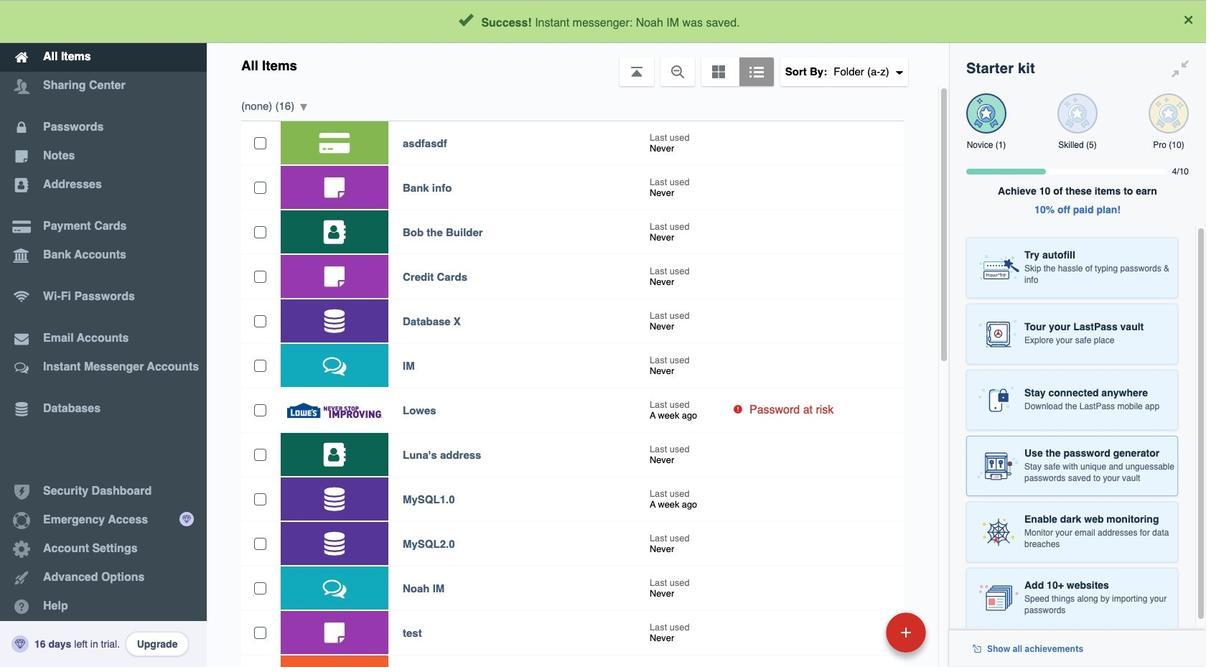Task type: vqa. For each thing, say whether or not it's contained in the screenshot.
search my vault text field
yes



Task type: describe. For each thing, give the bounding box(es) containing it.
new item navigation
[[788, 608, 935, 667]]

search my vault text field
[[346, 6, 920, 37]]

Search search field
[[346, 6, 920, 37]]

vault options navigation
[[207, 43, 950, 86]]

new item element
[[788, 612, 932, 653]]



Task type: locate. For each thing, give the bounding box(es) containing it.
main navigation navigation
[[0, 0, 207, 667]]

alert
[[0, 0, 1207, 43]]



